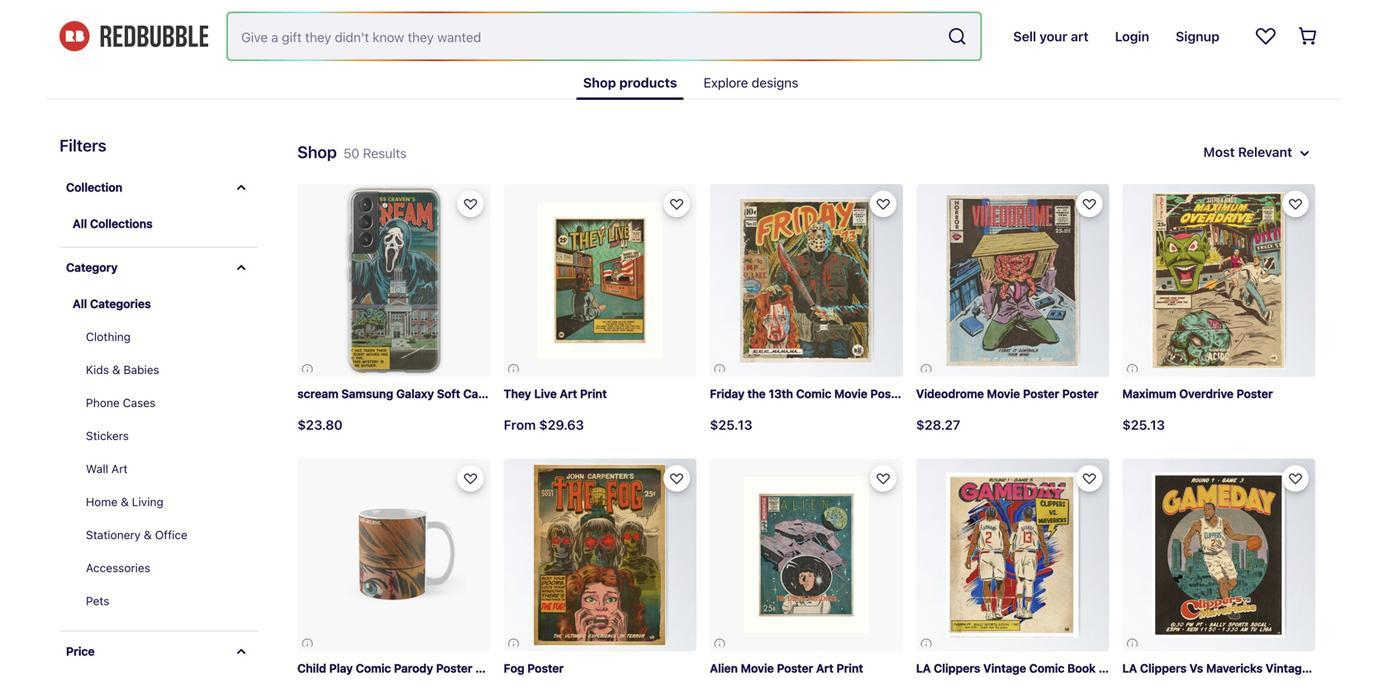 Task type: vqa. For each thing, say whether or not it's contained in the screenshot.
card.
no



Task type: describe. For each thing, give the bounding box(es) containing it.
all collections button
[[60, 207, 258, 241]]

clippers for vintage
[[934, 662, 981, 676]]

all collections
[[73, 217, 153, 231]]

accessories
[[86, 562, 150, 575]]

shop 50 results
[[298, 142, 407, 162]]

fog poster link
[[504, 459, 697, 678]]

vs
[[1190, 662, 1204, 676]]

home & living button
[[73, 486, 258, 519]]

category button
[[60, 248, 258, 288]]

parody inside child play comic parody poster classic mug link
[[394, 662, 433, 676]]

$25.13 for maximum
[[1123, 417, 1165, 433]]

& for babies
[[112, 363, 120, 377]]

price button
[[60, 632, 258, 672]]

parody inside la clippers vintage comic book parody poster link
[[1099, 662, 1138, 676]]

they live art print image
[[504, 184, 697, 377]]

la clippers vintage comic book parody poster link
[[917, 459, 1178, 678]]

poster inside fog poster link
[[528, 662, 564, 676]]

maximum overdrive poster
[[1123, 387, 1274, 401]]

Search term search field
[[228, 13, 941, 60]]

pets
[[86, 595, 109, 608]]

stationery
[[86, 529, 141, 542]]

child play comic parody poster classic mug
[[298, 662, 543, 676]]

office
[[155, 529, 188, 542]]

maximum overdrive poster image
[[1123, 184, 1316, 377]]

the
[[748, 387, 766, 401]]

la for la clippers vintage comic book parody poster
[[917, 662, 931, 676]]

shop for shop 50 results
[[298, 142, 337, 162]]

poster inside child play comic parody poster classic mug link
[[436, 662, 473, 676]]

classic
[[476, 662, 516, 676]]

$25.13 for friday
[[710, 417, 753, 433]]

living
[[132, 496, 164, 509]]

stickers button
[[73, 420, 258, 453]]

wall
[[86, 463, 108, 476]]

child play comic parody poster classic mug image
[[298, 459, 491, 652]]

explore
[[704, 75, 749, 91]]

videodrome movie poster poster image
[[917, 184, 1110, 377]]

they live art print
[[504, 387, 607, 401]]

collection
[[66, 181, 122, 194]]

friday
[[710, 387, 745, 401]]

print inside alien movie poster art print 'link'
[[837, 662, 864, 676]]

filters element
[[60, 133, 258, 678]]

friday the 13th comic movie poster poster image
[[710, 184, 903, 377]]

movie for alien movie poster art print
[[741, 662, 774, 676]]

alien movie poster art print image
[[710, 459, 903, 652]]

from $29.63
[[504, 417, 584, 433]]

0 vertical spatial art
[[560, 387, 577, 401]]

child
[[298, 662, 326, 676]]

art inside button
[[111, 463, 128, 476]]

redbubble logo image
[[60, 21, 208, 51]]

kids & babies
[[86, 363, 159, 377]]

babies
[[123, 363, 159, 377]]

scream samsung galaxy soft case image
[[298, 184, 491, 377]]

explore designs
[[704, 75, 799, 91]]

stationery & office
[[86, 529, 188, 542]]

$23.80
[[298, 417, 343, 433]]

galaxy
[[396, 387, 434, 401]]

shop for shop products
[[583, 75, 616, 91]]

50 results element
[[33, 133, 1389, 678]]

designs
[[752, 75, 799, 91]]

results
[[363, 145, 407, 161]]

& for office
[[144, 529, 152, 542]]

all categories button
[[60, 288, 258, 321]]

1 book from the left
[[1068, 662, 1096, 676]]

home
[[86, 496, 118, 509]]

collection button
[[60, 168, 258, 207]]

la clippers vs mavericks vintage comic book p link
[[1123, 459, 1389, 678]]

collections
[[90, 217, 153, 231]]

movie for videodrome movie poster poster
[[987, 387, 1021, 401]]

mug
[[519, 662, 543, 676]]

all for all collections
[[73, 217, 87, 231]]

fog
[[504, 662, 525, 676]]

phone cases
[[86, 396, 156, 410]]

accessories button
[[73, 552, 258, 585]]

phone
[[86, 396, 120, 410]]

p
[[1382, 662, 1389, 676]]

child play comic parody poster classic mug link
[[298, 459, 543, 678]]

live
[[534, 387, 557, 401]]



Task type: locate. For each thing, give the bounding box(es) containing it.
mavericks
[[1207, 662, 1263, 676]]

scream samsung galaxy soft case
[[298, 387, 491, 401]]

1 horizontal spatial shop
[[583, 75, 616, 91]]

all
[[73, 217, 87, 231], [73, 297, 87, 311]]

1 horizontal spatial clippers
[[1141, 662, 1187, 676]]

overdrive
[[1180, 387, 1234, 401]]

parody right play
[[394, 662, 433, 676]]

videodrome movie poster poster
[[917, 387, 1099, 401]]

2 clippers from the left
[[1141, 662, 1187, 676]]

0 horizontal spatial print
[[580, 387, 607, 401]]

0 horizontal spatial la
[[917, 662, 931, 676]]

2 la from the left
[[1123, 662, 1138, 676]]

categories
[[90, 297, 151, 311]]

play
[[329, 662, 353, 676]]

0 horizontal spatial shop
[[298, 142, 337, 162]]

comic
[[796, 387, 832, 401], [356, 662, 391, 676], [1030, 662, 1065, 676], [1312, 662, 1348, 676]]

0 horizontal spatial parody
[[394, 662, 433, 676]]

clothing button
[[73, 321, 258, 354]]

poster inside alien movie poster art print 'link'
[[777, 662, 814, 676]]

1 clippers from the left
[[934, 662, 981, 676]]

0 vertical spatial shop
[[583, 75, 616, 91]]

2 vertical spatial art
[[817, 662, 834, 676]]

alien movie poster art print link
[[710, 459, 903, 678]]

clippers
[[934, 662, 981, 676], [1141, 662, 1187, 676]]

1 la from the left
[[917, 662, 931, 676]]

scream
[[298, 387, 339, 401]]

print
[[580, 387, 607, 401], [837, 662, 864, 676]]

all down collection
[[73, 217, 87, 231]]

shop
[[583, 75, 616, 91], [298, 142, 337, 162]]

movie right 13th
[[835, 387, 868, 401]]

category
[[66, 261, 118, 274]]

poster inside la clippers vintage comic book parody poster link
[[1141, 662, 1178, 676]]

wall art
[[86, 463, 128, 476]]

1 horizontal spatial book
[[1350, 662, 1379, 676]]

stickers
[[86, 429, 129, 443]]

filters
[[60, 136, 106, 155]]

la inside la clippers vintage comic book parody poster link
[[917, 662, 931, 676]]

all categories
[[73, 297, 151, 311]]

la inside la clippers vs mavericks vintage comic book p link
[[1123, 662, 1138, 676]]

vintage
[[984, 662, 1027, 676], [1266, 662, 1309, 676]]

2 vintage from the left
[[1266, 662, 1309, 676]]

1 horizontal spatial print
[[837, 662, 864, 676]]

shop left the 50
[[298, 142, 337, 162]]

clippers for vs
[[1141, 662, 1187, 676]]

home & living
[[86, 496, 164, 509]]

0 horizontal spatial book
[[1068, 662, 1096, 676]]

&
[[112, 363, 120, 377], [121, 496, 129, 509], [144, 529, 152, 542]]

art
[[560, 387, 577, 401], [111, 463, 128, 476], [817, 662, 834, 676]]

1 $25.13 from the left
[[710, 417, 753, 433]]

wall art button
[[73, 453, 258, 486]]

fog poster
[[504, 662, 564, 676]]

1 vertical spatial &
[[121, 496, 129, 509]]

case
[[464, 387, 491, 401]]

kids
[[86, 363, 109, 377]]

shop inside 'link'
[[583, 75, 616, 91]]

1 horizontal spatial la
[[1123, 662, 1138, 676]]

products
[[620, 75, 677, 91]]

1 vertical spatial art
[[111, 463, 128, 476]]

0 horizontal spatial vintage
[[984, 662, 1027, 676]]

la for la clippers vs mavericks vintage comic book p
[[1123, 662, 1138, 676]]

0 horizontal spatial art
[[111, 463, 128, 476]]

0 vertical spatial &
[[112, 363, 120, 377]]

1 horizontal spatial parody
[[1099, 662, 1138, 676]]

maximum
[[1123, 387, 1177, 401]]

all down category
[[73, 297, 87, 311]]

all for all categories
[[73, 297, 87, 311]]

alien movie poster art print
[[710, 662, 864, 676]]

& left the office
[[144, 529, 152, 542]]

poster
[[871, 387, 907, 401], [910, 387, 946, 401], [1024, 387, 1060, 401], [1063, 387, 1099, 401], [1237, 387, 1274, 401], [436, 662, 473, 676], [528, 662, 564, 676], [777, 662, 814, 676], [1141, 662, 1178, 676]]

shop left products
[[583, 75, 616, 91]]

2 book from the left
[[1350, 662, 1379, 676]]

$25.13 down friday
[[710, 417, 753, 433]]

phone cases button
[[73, 387, 258, 420]]

explore designs link
[[697, 65, 805, 100]]

& right kids
[[112, 363, 120, 377]]

2 horizontal spatial movie
[[987, 387, 1021, 401]]

$29.63
[[539, 417, 584, 433]]

1 vertical spatial print
[[837, 662, 864, 676]]

stationery & office button
[[73, 519, 258, 552]]

2 horizontal spatial art
[[817, 662, 834, 676]]

soft
[[437, 387, 461, 401]]

50
[[344, 145, 360, 161]]

clippers inside la clippers vs mavericks vintage comic book p link
[[1141, 662, 1187, 676]]

1 vertical spatial shop
[[298, 142, 337, 162]]

shop products link
[[577, 65, 684, 100]]

movie
[[835, 387, 868, 401], [987, 387, 1021, 401], [741, 662, 774, 676]]

la clippers vs mavericks vintage comic book parody poster image
[[1123, 459, 1316, 652]]

& right home on the left bottom
[[121, 496, 129, 509]]

$25.13
[[710, 417, 753, 433], [1123, 417, 1165, 433]]

1 horizontal spatial art
[[560, 387, 577, 401]]

0 horizontal spatial &
[[112, 363, 120, 377]]

movie inside 'link'
[[741, 662, 774, 676]]

shop inside 50 results element
[[298, 142, 337, 162]]

price
[[66, 645, 95, 659]]

parody
[[394, 662, 433, 676], [1099, 662, 1138, 676]]

0 vertical spatial print
[[580, 387, 607, 401]]

0 horizontal spatial clippers
[[934, 662, 981, 676]]

1 vintage from the left
[[984, 662, 1027, 676]]

from
[[504, 417, 536, 433]]

la clippers vintage comic book parody poster
[[917, 662, 1178, 676]]

friday the 13th comic movie poster poster
[[710, 387, 946, 401]]

2 $25.13 from the left
[[1123, 417, 1165, 433]]

movie right alien
[[741, 662, 774, 676]]

book
[[1068, 662, 1096, 676], [1350, 662, 1379, 676]]

& for living
[[121, 496, 129, 509]]

they
[[504, 387, 531, 401]]

art inside 'link'
[[817, 662, 834, 676]]

1 horizontal spatial $25.13
[[1123, 417, 1165, 433]]

kids & babies button
[[73, 354, 258, 387]]

clippers inside la clippers vintage comic book parody poster link
[[934, 662, 981, 676]]

1 vertical spatial all
[[73, 297, 87, 311]]

& inside button
[[144, 529, 152, 542]]

shop products
[[583, 75, 677, 91]]

la
[[917, 662, 931, 676], [1123, 662, 1138, 676]]

parody left vs
[[1099, 662, 1138, 676]]

13th
[[769, 387, 794, 401]]

samsung
[[342, 387, 393, 401]]

videodrome
[[917, 387, 984, 401]]

1 horizontal spatial &
[[121, 496, 129, 509]]

fog poster image
[[504, 459, 697, 652]]

1 horizontal spatial movie
[[835, 387, 868, 401]]

movie right videodrome
[[987, 387, 1021, 401]]

clothing
[[86, 330, 131, 344]]

None field
[[228, 13, 981, 60]]

0 horizontal spatial movie
[[741, 662, 774, 676]]

$25.13 down maximum on the right of page
[[1123, 417, 1165, 433]]

pets button
[[73, 585, 258, 618]]

0 vertical spatial all
[[73, 217, 87, 231]]

alien
[[710, 662, 738, 676]]

1 all from the top
[[73, 217, 87, 231]]

cases
[[123, 396, 156, 410]]

$28.27
[[917, 417, 961, 433]]

la clippers vs mavericks vintage comic book p
[[1123, 662, 1389, 676]]

2 all from the top
[[73, 297, 87, 311]]

2 vertical spatial &
[[144, 529, 152, 542]]

2 horizontal spatial &
[[144, 529, 152, 542]]

0 horizontal spatial $25.13
[[710, 417, 753, 433]]

1 horizontal spatial vintage
[[1266, 662, 1309, 676]]

la clippers vintage comic book parody poster image
[[917, 459, 1110, 652]]



